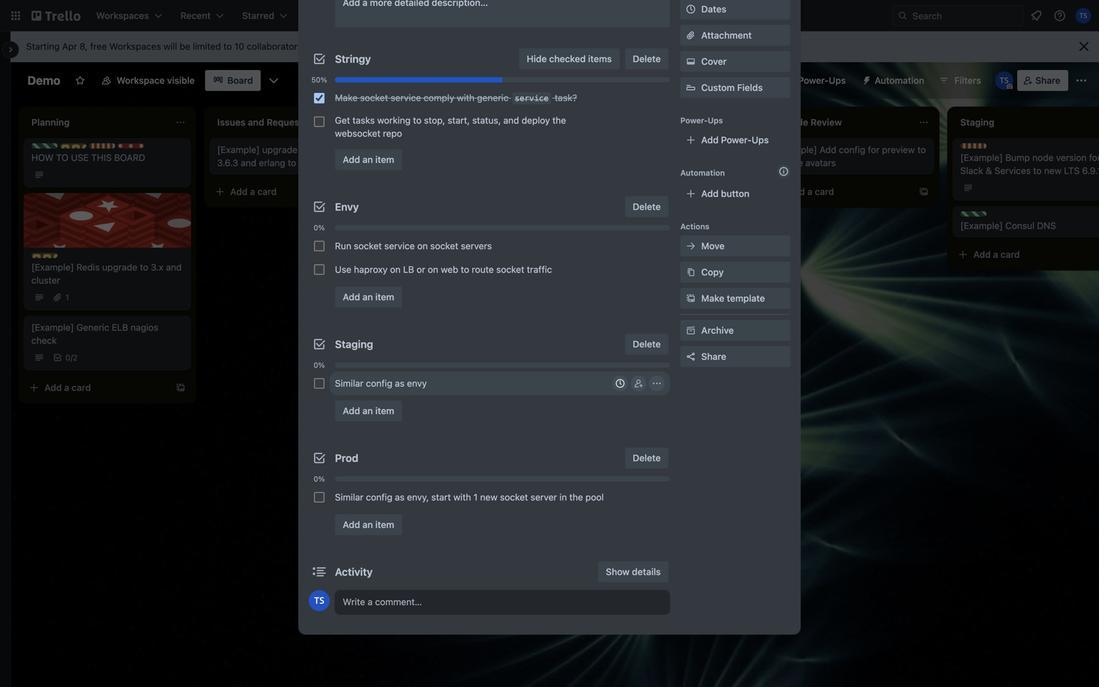 Task type: describe. For each thing, give the bounding box(es) containing it.
stop,
[[424, 115, 445, 126]]

to right rabbitmq
[[341, 144, 349, 155]]

add an item button for envy
[[335, 287, 402, 308]]

lb
[[403, 264, 414, 275]]

add an item for staging
[[343, 406, 395, 416]]

1 vertical spatial create from template… image
[[733, 234, 744, 244]]

similar config as envy, start with 1 new socket server in the pool
[[335, 492, 604, 503]]

server
[[531, 492, 557, 503]]

/
[[70, 353, 73, 362]]

the inside get tasks working to stop, start, status, and deploy the websocket repo
[[553, 115, 567, 126]]

0 vertical spatial color: green, title: "verified in staging" element
[[31, 143, 58, 149]]

consul
[[1006, 220, 1035, 231]]

1 vertical spatial websocket
[[634, 144, 680, 155]]

get tasks working to stop, start, status, and deploy the websocket repo
[[335, 115, 567, 139]]

1 horizontal spatial power-
[[722, 135, 752, 145]]

run socket service on socket servers
[[335, 241, 492, 251]]

with inside stringy group
[[457, 92, 475, 103]]

6.9.1
[[1083, 165, 1100, 176]]

card down [example] consul dns
[[1001, 249, 1021, 260]]

rabbitmq
[[300, 144, 338, 155]]

0 notifications image
[[1029, 8, 1045, 24]]

add right rabbitmq
[[343, 154, 360, 165]]

add button
[[702, 188, 750, 199]]

[example] generic elb nagios check
[[31, 322, 159, 346]]

use
[[335, 264, 352, 275]]

checked
[[550, 53, 586, 64]]

0 horizontal spatial automation
[[681, 168, 726, 177]]

make template
[[702, 293, 766, 304]]

Run socket service on socket servers checkbox
[[314, 241, 325, 251]]

add inside [example] add config for preview to handle avatars
[[820, 144, 837, 155]]

delete link for prod
[[625, 448, 669, 469]]

[example] consul dns
[[961, 220, 1057, 231]]

servers
[[461, 241, 492, 251]]

add power-ups
[[702, 135, 769, 145]]

config inside [example] add config for preview to handle avatars
[[840, 144, 866, 155]]

filters
[[955, 75, 982, 86]]

0% for prod
[[314, 475, 325, 483]]

task?
[[555, 92, 578, 103]]

delete link for envy
[[625, 196, 669, 217]]

envy
[[335, 201, 359, 213]]

add down use
[[343, 292, 360, 302]]

item for envy
[[376, 292, 395, 302]]

[example] for [example] generic elb nagios check
[[31, 322, 74, 333]]

share for the left share button
[[702, 351, 727, 362]]

sm image for automation
[[857, 70, 875, 88]]

service for [example] websocket service
[[682, 144, 713, 155]]

0% for staging
[[314, 361, 325, 370]]

a down "avatars"
[[808, 186, 813, 197]]

1 horizontal spatial share button
[[1018, 70, 1069, 91]]

attachment button
[[681, 25, 791, 46]]

delete for prod
[[633, 453, 661, 464]]

show menu image
[[1076, 74, 1089, 87]]

add down 'check'
[[45, 382, 62, 393]]

0 horizontal spatial share button
[[681, 346, 791, 367]]

Write a comment text field
[[335, 591, 670, 614]]

1 color: orange, title: "manual deploy steps" element from the left
[[89, 143, 115, 149]]

[example] for [example] add config for preview to handle avatars
[[775, 144, 818, 155]]

attachment
[[702, 30, 752, 41]]

and for [example] redis upgrade to 3.x and cluster
[[166, 262, 182, 273]]

collaborators.
[[247, 41, 305, 52]]

1 vertical spatial with
[[454, 492, 471, 503]]

route
[[472, 264, 494, 275]]

an for stringy
[[363, 154, 373, 165]]

show
[[606, 567, 630, 577]]

workspaces
[[109, 41, 161, 52]]

redis
[[76, 262, 100, 273]]

Get tasks working to stop, start, status, and deploy the websocket repo checkbox
[[314, 117, 325, 127]]

add an item button for staging
[[335, 401, 402, 422]]

run
[[335, 241, 352, 251]]

to left 19.0?
[[288, 157, 296, 168]]

[example] snowplow prod run failed 10/23
[[589, 191, 740, 215]]

as for envy
[[395, 378, 405, 389]]

10
[[235, 41, 244, 52]]

cover
[[702, 56, 727, 67]]

automation button
[[857, 70, 933, 91]]

failed
[[717, 191, 740, 202]]

limited
[[193, 41, 221, 52]]

sm image for cover
[[685, 55, 698, 68]]

create from template… image
[[175, 383, 186, 393]]

sm image for copy
[[685, 266, 698, 279]]

on up or at the left top of the page
[[418, 241, 428, 251]]

similar for similar config as envy
[[335, 378, 364, 389]]

template
[[727, 293, 766, 304]]

add a card button down erlang
[[210, 181, 354, 202]]

[example] for [example] websocket service
[[589, 144, 632, 155]]

envy,
[[407, 492, 429, 503]]

add an item button for stringy
[[335, 149, 402, 170]]

1 delete from the top
[[633, 53, 661, 64]]

0
[[65, 353, 70, 362]]

repo
[[383, 128, 402, 139]]

socket left the server
[[500, 492, 528, 503]]

Search field
[[909, 6, 1023, 26]]

on left lb
[[390, 264, 401, 275]]

items
[[589, 53, 612, 64]]

1 vertical spatial power-ups
[[681, 116, 724, 125]]

&
[[986, 165, 993, 176]]

use haproxy on lb or on web to route socket traffic
[[335, 264, 552, 275]]

[example] upgrade rabbitmq to 3.6.3 and erlang to 19.0? link
[[217, 143, 369, 170]]

sm image for move
[[685, 240, 698, 253]]

delete link for staging
[[625, 334, 669, 355]]

ups inside button
[[829, 75, 847, 86]]

haproxy
[[354, 264, 388, 275]]

custom fields
[[702, 82, 763, 93]]

move
[[702, 241, 725, 251]]

add a card down "avatars"
[[788, 186, 835, 197]]

8,
[[80, 41, 88, 52]]

config for envy
[[366, 378, 393, 389]]

add down [example] consul dns
[[974, 249, 991, 260]]

for inside [example] bump node version for slack & services to new lts 6.9.1
[[1090, 152, 1100, 163]]

new inside [example] bump node version for slack & services to new lts 6.9.1
[[1045, 165, 1062, 176]]

generic
[[76, 322, 109, 333]]

staging
[[335, 338, 373, 351]]

card down erlang
[[258, 186, 277, 197]]

sm image for archive
[[685, 324, 698, 337]]

fields
[[738, 82, 763, 93]]

activity
[[335, 566, 373, 578]]

in
[[560, 492, 567, 503]]

add a card down erlang
[[230, 186, 277, 197]]

1 vertical spatial 1
[[474, 492, 478, 503]]

tasks
[[353, 115, 375, 126]]

custom fields button
[[681, 81, 791, 94]]

3.6.3
[[217, 157, 238, 168]]

about
[[358, 41, 382, 52]]

similar for similar config as envy, start with 1 new socket server in the pool
[[335, 492, 364, 503]]

open information menu image
[[1054, 9, 1067, 22]]

add a card button down 2
[[24, 377, 168, 398]]

Use haproxy on LB or on web to route socket traffic checkbox
[[314, 264, 325, 275]]

add an item for prod
[[343, 520, 395, 530]]

switch to… image
[[9, 9, 22, 22]]

0 horizontal spatial 1
[[65, 293, 69, 302]]

custom
[[702, 82, 735, 93]]

hide checked items
[[527, 53, 612, 64]]

pool
[[586, 492, 604, 503]]

free
[[90, 41, 107, 52]]

similar config as envy
[[335, 378, 427, 389]]

archive
[[702, 325, 734, 336]]

an for staging
[[363, 406, 373, 416]]

an for prod
[[363, 520, 373, 530]]

dns
[[1038, 220, 1057, 231]]

power- inside button
[[799, 75, 829, 86]]

[example] add config for preview to handle avatars
[[775, 144, 927, 168]]

add an item for envy
[[343, 292, 395, 302]]

add down 3.6.3
[[230, 186, 248, 197]]

avatars
[[806, 157, 837, 168]]

[example] redis upgrade to 3.x and cluster
[[31, 262, 182, 286]]

and for [example] upgrade rabbitmq to 3.6.3 and erlang to 19.0?
[[241, 157, 257, 168]]

1 vertical spatial tara schultz (taraschultz7) image
[[996, 71, 1014, 90]]

10/23
[[589, 205, 613, 215]]

as for envy,
[[395, 492, 405, 503]]

a for add a card button below 2
[[64, 382, 69, 393]]

preview
[[883, 144, 916, 155]]

0 vertical spatial create from template… image
[[919, 187, 930, 197]]

start,
[[448, 115, 470, 126]]

1 vertical spatial new
[[481, 492, 498, 503]]

to left 10
[[224, 41, 232, 52]]

add up the 'activity'
[[343, 520, 360, 530]]

prod
[[679, 191, 698, 202]]

erlang
[[259, 157, 286, 168]]

node
[[1033, 152, 1054, 163]]



Task type: locate. For each thing, give the bounding box(es) containing it.
color: green, title: "verified in staging" element up how at the left top of page
[[31, 143, 58, 149]]

socket up haproxy
[[354, 241, 382, 251]]

add down handle
[[788, 186, 806, 197]]

more
[[334, 41, 355, 52]]

share left the "show menu" icon
[[1036, 75, 1061, 86]]

and
[[504, 115, 519, 126], [241, 157, 257, 168], [166, 262, 182, 273]]

websocket inside get tasks working to stop, start, status, and deploy the websocket repo
[[335, 128, 381, 139]]

to down node
[[1034, 165, 1042, 176]]

sm image inside the automation button
[[857, 70, 875, 88]]

[example] inside [example] snowplow prod run failed 10/23
[[589, 191, 632, 202]]

1 horizontal spatial color: green, title: "verified in staging" element
[[961, 211, 987, 217]]

3 add an item from the top
[[343, 406, 395, 416]]

add a card down the 0
[[45, 382, 91, 393]]

[example] snowplow prod run failed 10/23 link
[[589, 191, 741, 217]]

for
[[868, 144, 880, 155], [1090, 152, 1100, 163]]

0 horizontal spatial websocket
[[335, 128, 381, 139]]

limits
[[438, 41, 460, 52]]

1 vertical spatial sm image
[[685, 240, 698, 253]]

sm image left cover
[[685, 55, 698, 68]]

similar right 'similar config as envy' option
[[335, 378, 364, 389]]

power-ups button
[[772, 70, 854, 91]]

an down haproxy
[[363, 292, 373, 302]]

an for envy
[[363, 292, 373, 302]]

make socket service comply with generic service task?
[[335, 92, 578, 103]]

and right 3.6.3
[[241, 157, 257, 168]]

star or unstar board image
[[75, 75, 85, 86]]

2 as from the top
[[395, 492, 405, 503]]

[example] for [example] snowplow prod run failed 10/23
[[589, 191, 632, 202]]

1 item from the top
[[376, 154, 395, 165]]

add down custom
[[702, 135, 719, 145]]

board
[[228, 75, 253, 86]]

0 horizontal spatial ups
[[708, 116, 724, 125]]

1 horizontal spatial color: orange, title: "manual deploy steps" element
[[961, 143, 987, 149]]

1 vertical spatial as
[[395, 492, 405, 503]]

1 similar from the top
[[335, 378, 364, 389]]

sm image inside cover link
[[685, 55, 698, 68]]

2 vertical spatial and
[[166, 262, 182, 273]]

4 an from the top
[[363, 520, 373, 530]]

2 vertical spatial 0%
[[314, 475, 325, 483]]

service up deploy
[[515, 94, 549, 103]]

share button down the archive link
[[681, 346, 791, 367]]

0 vertical spatial upgrade
[[262, 144, 298, 155]]

item for prod
[[376, 520, 395, 530]]

0 horizontal spatial make
[[335, 92, 358, 103]]

1
[[65, 293, 69, 302], [474, 492, 478, 503]]

learn
[[307, 41, 331, 52]]

add an item button for prod
[[335, 515, 402, 536]]

1 horizontal spatial tara schultz (taraschultz7) image
[[996, 71, 1014, 90]]

1 horizontal spatial for
[[1090, 152, 1100, 163]]

0 vertical spatial share
[[1036, 75, 1061, 86]]

use
[[71, 152, 89, 163]]

and inside get tasks working to stop, start, status, and deploy the websocket repo
[[504, 115, 519, 126]]

card
[[258, 186, 277, 197], [815, 186, 835, 197], [1001, 249, 1021, 260], [72, 382, 91, 393]]

0 horizontal spatial power-ups
[[681, 116, 724, 125]]

none checkbox inside stringy group
[[314, 93, 325, 103]]

to inside [example] bump node version for slack & services to new lts 6.9.1
[[1034, 165, 1042, 176]]

upgrade right redis
[[102, 262, 137, 273]]

1 sm image from the top
[[685, 55, 698, 68]]

1 horizontal spatial new
[[1045, 165, 1062, 176]]

move link
[[681, 236, 791, 257]]

envy
[[407, 378, 427, 389]]

2 horizontal spatial ups
[[829, 75, 847, 86]]

0% up run socket service on socket servers checkbox on the top left of page
[[314, 224, 325, 232]]

[example] inside [example] redis upgrade to 3.x and cluster
[[31, 262, 74, 273]]

0 horizontal spatial upgrade
[[102, 262, 137, 273]]

4 delete link from the top
[[625, 448, 669, 469]]

for up 6.9.1
[[1090, 152, 1100, 163]]

share down archive at top right
[[702, 351, 727, 362]]

0 vertical spatial share button
[[1018, 70, 1069, 91]]

sm image inside make template link
[[685, 292, 698, 305]]

add an item button down "similar config as envy"
[[335, 401, 402, 422]]

deploy
[[522, 115, 550, 126]]

1 horizontal spatial color: yellow, title: "ready to merge" element
[[60, 143, 86, 149]]

share button left the "show menu" icon
[[1018, 70, 1069, 91]]

1 vertical spatial color: green, title: "verified in staging" element
[[961, 211, 987, 217]]

config left envy,
[[366, 492, 393, 503]]

1 vertical spatial power-
[[681, 116, 708, 125]]

0 vertical spatial config
[[840, 144, 866, 155]]

power-ups inside button
[[799, 75, 847, 86]]

or
[[417, 264, 426, 275]]

dates button
[[681, 0, 791, 20]]

0 vertical spatial tara schultz (taraschultz7) image
[[1076, 8, 1092, 24]]

Similar config as envy, start with 1 new socket server in the pool checkbox
[[314, 492, 325, 503]]

a for add a card button below [example] consul dns link
[[994, 249, 999, 260]]

item for staging
[[376, 406, 395, 416]]

1 delete link from the top
[[625, 48, 669, 69]]

color: orange, title: "manual deploy steps" element
[[89, 143, 115, 149], [961, 143, 987, 149]]

ups up add power-ups in the right of the page
[[708, 116, 724, 125]]

as
[[395, 378, 405, 389], [395, 492, 405, 503]]

2 an from the top
[[363, 292, 373, 302]]

3.x
[[151, 262, 164, 273]]

0%
[[314, 224, 325, 232], [314, 361, 325, 370], [314, 475, 325, 483]]

get
[[335, 115, 350, 126]]

0 vertical spatial as
[[395, 378, 405, 389]]

1 vertical spatial 0%
[[314, 361, 325, 370]]

add a card button
[[210, 181, 354, 202], [767, 181, 911, 202], [953, 244, 1097, 265], [24, 377, 168, 398]]

add an item down repo
[[343, 154, 395, 165]]

0% for envy
[[314, 224, 325, 232]]

service for run socket service on socket servers
[[385, 241, 415, 251]]

[example] redis upgrade to 3.x and cluster link
[[31, 261, 183, 287]]

make up get
[[335, 92, 358, 103]]

nagios
[[131, 322, 159, 333]]

2 delete link from the top
[[625, 196, 669, 217]]

service up working
[[391, 92, 421, 103]]

sm image left make template
[[685, 292, 698, 305]]

Similar config as envy checkbox
[[314, 378, 325, 389]]

power- right fields
[[799, 75, 829, 86]]

1 horizontal spatial power-ups
[[799, 75, 847, 86]]

share for right share button
[[1036, 75, 1061, 86]]

0 horizontal spatial color: yellow, title: "ready to merge" element
[[31, 253, 58, 258]]

[example] websocket service
[[589, 144, 713, 155]]

start
[[432, 492, 451, 503]]

socket up tasks
[[360, 92, 388, 103]]

apr
[[62, 41, 77, 52]]

add a card
[[230, 186, 277, 197], [788, 186, 835, 197], [974, 249, 1021, 260], [45, 382, 91, 393]]

similar right similar config as envy, start with 1 new socket server in the pool "option"
[[335, 492, 364, 503]]

4 add an item button from the top
[[335, 515, 402, 536]]

to right preview
[[918, 144, 927, 155]]

3 sm image from the top
[[685, 292, 698, 305]]

1 vertical spatial config
[[366, 378, 393, 389]]

how
[[31, 152, 54, 163]]

0 horizontal spatial and
[[166, 262, 182, 273]]

[example] inside [example] generic elb nagios check
[[31, 322, 74, 333]]

0 vertical spatial ups
[[829, 75, 847, 86]]

[example] generic elb nagios check link
[[31, 321, 183, 347]]

a for add a card button below erlang
[[250, 186, 255, 197]]

0 vertical spatial make
[[335, 92, 358, 103]]

tara schultz (taraschultz7) image
[[1076, 8, 1092, 24], [996, 71, 1014, 90], [309, 591, 330, 611]]

make
[[335, 92, 358, 103], [702, 293, 725, 304]]

2 vertical spatial sm image
[[685, 292, 698, 305]]

3 an from the top
[[363, 406, 373, 416]]

show details link
[[598, 562, 669, 583]]

0 horizontal spatial color: orange, title: "manual deploy steps" element
[[89, 143, 115, 149]]

sm image down actions
[[685, 240, 698, 253]]

0 horizontal spatial new
[[481, 492, 498, 503]]

0 vertical spatial new
[[1045, 165, 1062, 176]]

add an item down "similar config as envy"
[[343, 406, 395, 416]]

archive link
[[681, 320, 791, 341]]

how to use this board
[[31, 152, 145, 163]]

automation up run
[[681, 168, 726, 177]]

0 horizontal spatial power-
[[681, 116, 708, 125]]

1 horizontal spatial and
[[241, 157, 257, 168]]

socket up 'use haproxy on lb or on web to route socket traffic' in the top of the page
[[431, 241, 459, 251]]

with
[[457, 92, 475, 103], [454, 492, 471, 503]]

2 horizontal spatial power-
[[799, 75, 829, 86]]

sm image
[[857, 70, 875, 88], [685, 266, 698, 279], [685, 324, 698, 337], [651, 377, 664, 390]]

an
[[363, 154, 373, 165], [363, 292, 373, 302], [363, 406, 373, 416], [363, 520, 373, 530]]

on
[[418, 241, 428, 251], [390, 264, 401, 275], [428, 264, 439, 275]]

0 vertical spatial power-
[[799, 75, 829, 86]]

2 horizontal spatial tara schultz (taraschultz7) image
[[1076, 8, 1092, 24]]

an down tasks
[[363, 154, 373, 165]]

add right prod
[[702, 188, 719, 199]]

3 delete link from the top
[[625, 334, 669, 355]]

and left deploy
[[504, 115, 519, 126]]

upgrade up erlang
[[262, 144, 298, 155]]

3 add an item button from the top
[[335, 401, 402, 422]]

2 item from the top
[[376, 292, 395, 302]]

sm image for make template
[[685, 292, 698, 305]]

show details
[[606, 567, 661, 577]]

0 vertical spatial websocket
[[335, 128, 381, 139]]

[example] consul dns link
[[961, 219, 1100, 232]]

1 horizontal spatial the
[[570, 492, 583, 503]]

actions
[[681, 222, 710, 231]]

1 vertical spatial share button
[[681, 346, 791, 367]]

add an item for stringy
[[343, 154, 395, 165]]

with right start
[[454, 492, 471, 503]]

1 horizontal spatial automation
[[875, 75, 925, 86]]

2 vertical spatial tara schultz (taraschultz7) image
[[309, 591, 330, 611]]

item for stringy
[[376, 154, 395, 165]]

0% up similar config as envy, start with 1 new socket server in the pool "option"
[[314, 475, 325, 483]]

4 delete from the top
[[633, 453, 661, 464]]

[example] websocket service link
[[589, 143, 741, 156]]

1 an from the top
[[363, 154, 373, 165]]

status,
[[473, 115, 501, 126]]

add an item up the 'activity'
[[343, 520, 395, 530]]

0 vertical spatial similar
[[335, 378, 364, 389]]

button
[[722, 188, 750, 199]]

automation
[[875, 75, 925, 86], [681, 168, 726, 177]]

1 as from the top
[[395, 378, 405, 389]]

for inside [example] add config for preview to handle avatars
[[868, 144, 880, 155]]

add up "avatars"
[[820, 144, 837, 155]]

delete for staging
[[633, 339, 661, 350]]

traffic
[[527, 264, 552, 275]]

add down "similar config as envy"
[[343, 406, 360, 416]]

1 vertical spatial and
[[241, 157, 257, 168]]

to inside [example] redis upgrade to 3.x and cluster
[[140, 262, 148, 273]]

0 vertical spatial automation
[[875, 75, 925, 86]]

4 item from the top
[[376, 520, 395, 530]]

service up lb
[[385, 241, 415, 251]]

item
[[376, 154, 395, 165], [376, 292, 395, 302], [376, 406, 395, 416], [376, 520, 395, 530]]

1 add an item from the top
[[343, 154, 395, 165]]

1 vertical spatial similar
[[335, 492, 364, 503]]

add an item button down haproxy
[[335, 287, 402, 308]]

slack
[[961, 165, 984, 176]]

to inside envy group
[[461, 264, 470, 275]]

color: yellow, title: "ready to merge" element up "use"
[[60, 143, 86, 149]]

add inside add button button
[[702, 188, 719, 199]]

stringy group
[[309, 86, 670, 144]]

1 horizontal spatial make
[[702, 293, 725, 304]]

[example] for [example] consul dns
[[961, 220, 1004, 231]]

[example] for [example] redis upgrade to 3.x and cluster
[[31, 262, 74, 273]]

stringy
[[335, 53, 371, 65]]

0 vertical spatial the
[[553, 115, 567, 126]]

[example] add config for preview to handle avatars link
[[775, 143, 927, 170]]

a down [example] upgrade rabbitmq to 3.6.3 and erlang to 19.0?
[[250, 186, 255, 197]]

service inside envy group
[[385, 241, 415, 251]]

copy
[[702, 267, 724, 278]]

2 horizontal spatial and
[[504, 115, 519, 126]]

color: green, title: "verified in staging" element
[[31, 143, 58, 149], [961, 211, 987, 217]]

1 horizontal spatial create from template… image
[[919, 187, 930, 197]]

color: orange, title: "manual deploy steps" element up this
[[89, 143, 115, 149]]

Board name text field
[[21, 70, 67, 91]]

upgrade inside [example] upgrade rabbitmq to 3.6.3 and erlang to 19.0?
[[262, 144, 298, 155]]

[example] for [example] bump node version for slack & services to new lts 6.9.1
[[961, 152, 1004, 163]]

0 horizontal spatial create from template… image
[[733, 234, 744, 244]]

make inside stringy group
[[335, 92, 358, 103]]

3 0% from the top
[[314, 475, 325, 483]]

3 delete from the top
[[633, 339, 661, 350]]

color: yellow, title: "ready to merge" element
[[60, 143, 86, 149], [31, 253, 58, 258]]

1 horizontal spatial upgrade
[[262, 144, 298, 155]]

2 color: orange, title: "manual deploy steps" element from the left
[[961, 143, 987, 149]]

sm image
[[685, 55, 698, 68], [685, 240, 698, 253], [685, 292, 698, 305]]

0% up 'similar config as envy' option
[[314, 361, 325, 370]]

as left envy
[[395, 378, 405, 389]]

primary element
[[0, 0, 1100, 31]]

websocket
[[335, 128, 381, 139], [634, 144, 680, 155]]

automation left "filters" button
[[875, 75, 925, 86]]

0 horizontal spatial color: green, title: "verified in staging" element
[[31, 143, 58, 149]]

color: red, title: "unshippable!" element
[[118, 143, 181, 153]]

2 sm image from the top
[[685, 240, 698, 253]]

and inside [example] upgrade rabbitmq to 3.6.3 and erlang to 19.0?
[[241, 157, 257, 168]]

cluster
[[31, 275, 60, 286]]

new right start
[[481, 492, 498, 503]]

to left stop, on the top left
[[413, 115, 422, 126]]

will
[[164, 41, 177, 52]]

2 vertical spatial config
[[366, 492, 393, 503]]

and right 3.x
[[166, 262, 182, 273]]

1 horizontal spatial share
[[1036, 75, 1061, 86]]

2 vertical spatial power-
[[722, 135, 752, 145]]

generic
[[477, 92, 509, 103]]

0 / 2
[[65, 353, 78, 362]]

a
[[250, 186, 255, 197], [808, 186, 813, 197], [994, 249, 999, 260], [64, 382, 69, 393]]

1 0% from the top
[[314, 224, 325, 232]]

2 add an item from the top
[[343, 292, 395, 302]]

to right web
[[461, 264, 470, 275]]

0 vertical spatial 0%
[[314, 224, 325, 232]]

color: yellow, title: "ready to merge" element up cluster
[[31, 253, 58, 258]]

config left envy
[[366, 378, 393, 389]]

with up start,
[[457, 92, 475, 103]]

socket right route
[[497, 264, 525, 275]]

new down node
[[1045, 165, 1062, 176]]

50%
[[312, 76, 327, 84]]

0 vertical spatial and
[[504, 115, 519, 126]]

0 vertical spatial 1
[[65, 293, 69, 302]]

websocket up snowplow
[[634, 144, 680, 155]]

1 horizontal spatial ups
[[752, 135, 769, 145]]

and inside [example] redis upgrade to 3.x and cluster
[[166, 262, 182, 273]]

an down "similar config as envy"
[[363, 406, 373, 416]]

None checkbox
[[314, 93, 325, 103]]

delete for envy
[[633, 201, 661, 212]]

ups down fields
[[752, 135, 769, 145]]

2 0% from the top
[[314, 361, 325, 370]]

a down the 0
[[64, 382, 69, 393]]

working
[[378, 115, 411, 126]]

1 horizontal spatial websocket
[[634, 144, 680, 155]]

service inside make socket service comply with generic service task?
[[515, 94, 549, 103]]

envy group
[[309, 234, 670, 282]]

make down copy
[[702, 293, 725, 304]]

elb
[[112, 322, 128, 333]]

0 vertical spatial sm image
[[685, 55, 698, 68]]

card down "avatars"
[[815, 186, 835, 197]]

sm image inside move link
[[685, 240, 698, 253]]

add a card button down [example] consul dns link
[[953, 244, 1097, 265]]

[example] bump node version for slack & services to new lts 6.9.1
[[961, 152, 1100, 176]]

the right deploy
[[553, 115, 567, 126]]

board
[[114, 152, 145, 163]]

1 vertical spatial upgrade
[[102, 262, 137, 273]]

2 similar from the top
[[335, 492, 364, 503]]

create from template… image
[[919, 187, 930, 197], [733, 234, 744, 244]]

workspace visible
[[117, 75, 195, 86]]

power- down custom fields button
[[722, 135, 752, 145]]

1 right start
[[474, 492, 478, 503]]

0 horizontal spatial share
[[702, 351, 727, 362]]

[example] inside [example] upgrade rabbitmq to 3.6.3 and erlang to 19.0?
[[217, 144, 260, 155]]

upgrade inside [example] redis upgrade to 3.x and cluster
[[102, 262, 137, 273]]

config for envy,
[[366, 492, 393, 503]]

1 add an item button from the top
[[335, 149, 402, 170]]

websocket down tasks
[[335, 128, 381, 139]]

0 horizontal spatial tara schultz (taraschultz7) image
[[309, 591, 330, 611]]

1 vertical spatial ups
[[708, 116, 724, 125]]

1 vertical spatial share
[[702, 351, 727, 362]]

make for make template
[[702, 293, 725, 304]]

snowplow
[[634, 191, 676, 202]]

0 vertical spatial with
[[457, 92, 475, 103]]

details
[[632, 567, 661, 577]]

card down 2
[[72, 382, 91, 393]]

[example] for [example] upgrade rabbitmq to 3.6.3 and erlang to 19.0?
[[217, 144, 260, 155]]

0 horizontal spatial for
[[868, 144, 880, 155]]

add an item button up the 'activity'
[[335, 515, 402, 536]]

2 delete from the top
[[633, 201, 661, 212]]

make for make socket service comply with generic service task?
[[335, 92, 358, 103]]

power-
[[799, 75, 829, 86], [681, 116, 708, 125], [722, 135, 752, 145]]

1 vertical spatial the
[[570, 492, 583, 503]]

1 vertical spatial automation
[[681, 168, 726, 177]]

add an item down haproxy
[[343, 292, 395, 302]]

to
[[224, 41, 232, 52], [413, 115, 422, 126], [341, 144, 349, 155], [918, 144, 927, 155], [288, 157, 296, 168], [1034, 165, 1042, 176], [140, 262, 148, 273], [461, 264, 470, 275]]

bump
[[1006, 152, 1031, 163]]

add a card down [example] consul dns
[[974, 249, 1021, 260]]

customize views image
[[268, 74, 281, 87]]

search image
[[898, 10, 909, 21]]

1 vertical spatial make
[[702, 293, 725, 304]]

2 add an item button from the top
[[335, 287, 402, 308]]

socket inside stringy group
[[360, 92, 388, 103]]

3 item from the top
[[376, 406, 395, 416]]

1 vertical spatial color: yellow, title: "ready to merge" element
[[31, 253, 58, 258]]

for left preview
[[868, 144, 880, 155]]

19.0?
[[299, 157, 321, 168]]

0 vertical spatial power-ups
[[799, 75, 847, 86]]

to left 3.x
[[140, 262, 148, 273]]

0 horizontal spatial the
[[553, 115, 567, 126]]

add power-ups link
[[681, 130, 791, 151]]

1 horizontal spatial 1
[[474, 492, 478, 503]]

workspace visible button
[[93, 70, 203, 91]]

[example] inside [example] add config for preview to handle avatars
[[775, 144, 818, 155]]

to inside [example] add config for preview to handle avatars
[[918, 144, 927, 155]]

service for make socket service comply with generic service task?
[[391, 92, 421, 103]]

[example] inside [example] bump node version for slack & services to new lts 6.9.1
[[961, 152, 1004, 163]]

on right or at the left top of the page
[[428, 264, 439, 275]]

0 vertical spatial color: yellow, title: "ready to merge" element
[[60, 143, 86, 149]]

2 vertical spatial ups
[[752, 135, 769, 145]]

automation inside button
[[875, 75, 925, 86]]

to inside get tasks working to stop, start, status, and deploy the websocket repo
[[413, 115, 422, 126]]

color: green, title: "verified in staging" element up [example] consul dns
[[961, 211, 987, 217]]

add inside add power-ups link
[[702, 135, 719, 145]]

handle
[[775, 157, 804, 168]]

visible
[[167, 75, 195, 86]]

sm image inside the archive link
[[685, 324, 698, 337]]

add an item button down repo
[[335, 149, 402, 170]]

unshippable!
[[131, 144, 181, 153]]

power- down custom
[[681, 116, 708, 125]]

4 add an item from the top
[[343, 520, 395, 530]]

copy link
[[681, 262, 791, 283]]

add a card button down "avatars"
[[767, 181, 911, 202]]

run
[[701, 191, 715, 202]]

filters button
[[936, 70, 986, 91]]

sm image inside copy "link"
[[685, 266, 698, 279]]

make template link
[[681, 288, 791, 309]]

ups left the automation button
[[829, 75, 847, 86]]



Task type: vqa. For each thing, say whether or not it's contained in the screenshot.
sm image associated with Automation
yes



